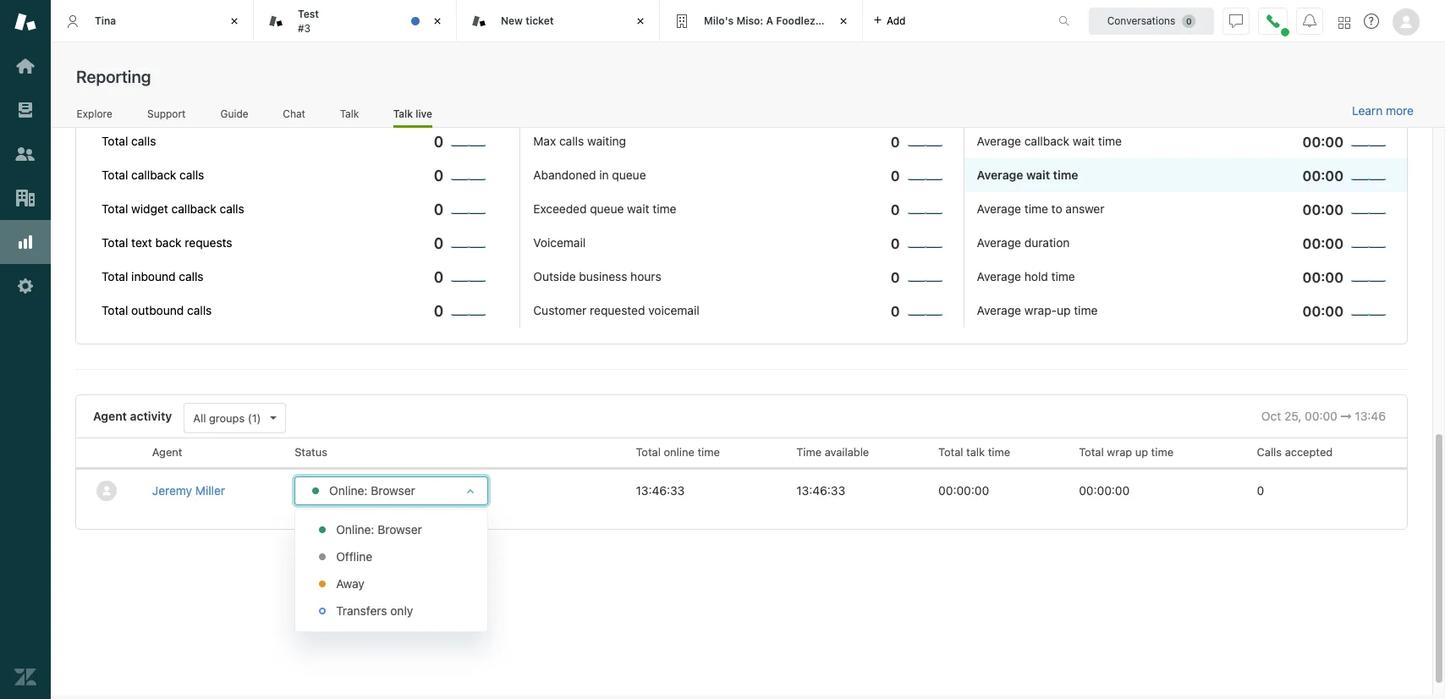 Task type: describe. For each thing, give the bounding box(es) containing it.
talk link
[[340, 107, 359, 125]]

add
[[887, 14, 906, 27]]

guide link
[[220, 107, 249, 125]]

explore link
[[76, 107, 113, 125]]

add button
[[863, 0, 916, 41]]

test
[[298, 8, 319, 20]]

views image
[[14, 99, 36, 121]]

close image
[[226, 13, 243, 30]]

new ticket tab
[[457, 0, 660, 42]]

close image for new ticket
[[632, 13, 649, 30]]

milo's miso: a foodlez subsidiary
[[704, 14, 871, 27]]

new ticket
[[501, 14, 554, 27]]

chat
[[283, 107, 306, 120]]

new
[[501, 14, 523, 27]]

tina
[[95, 14, 116, 27]]

#3
[[298, 22, 311, 34]]

ticket
[[526, 14, 554, 27]]

live
[[416, 107, 433, 120]]

test #3
[[298, 8, 319, 34]]

more
[[1387, 103, 1414, 118]]

milo's
[[704, 14, 734, 27]]

button displays agent's chat status as invisible. image
[[1230, 14, 1243, 28]]

learn
[[1353, 103, 1383, 118]]

get started image
[[14, 55, 36, 77]]

chat link
[[283, 107, 306, 125]]



Task type: vqa. For each thing, say whether or not it's contained in the screenshot.
'This'
no



Task type: locate. For each thing, give the bounding box(es) containing it.
0 horizontal spatial close image
[[429, 13, 446, 30]]

main element
[[0, 0, 51, 699]]

1 close image from the left
[[429, 13, 446, 30]]

foodlez
[[776, 14, 816, 27]]

0 horizontal spatial talk
[[340, 107, 359, 120]]

3 close image from the left
[[835, 13, 852, 30]]

talk for talk live
[[393, 107, 413, 120]]

close image inside tab
[[429, 13, 446, 30]]

tab containing test
[[254, 0, 457, 42]]

a
[[766, 14, 774, 27]]

conversations button
[[1089, 7, 1215, 34]]

zendesk support image
[[14, 11, 36, 33]]

learn more link
[[1353, 103, 1414, 119]]

close image left milo's
[[632, 13, 649, 30]]

reporting
[[76, 67, 151, 86]]

reporting image
[[14, 231, 36, 253]]

2 talk from the left
[[393, 107, 413, 120]]

2 close image from the left
[[632, 13, 649, 30]]

close image left add dropdown button
[[835, 13, 852, 30]]

support link
[[147, 107, 186, 125]]

tina tab
[[51, 0, 254, 42]]

talk left live
[[393, 107, 413, 120]]

zendesk products image
[[1339, 17, 1351, 28]]

organizations image
[[14, 187, 36, 209]]

close image inside milo's miso: a foodlez subsidiary tab
[[835, 13, 852, 30]]

customers image
[[14, 143, 36, 165]]

zendesk image
[[14, 666, 36, 688]]

milo's miso: a foodlez subsidiary tab
[[660, 0, 871, 42]]

close image inside new ticket tab
[[632, 13, 649, 30]]

miso:
[[737, 14, 764, 27]]

explore
[[77, 107, 112, 120]]

support
[[147, 107, 186, 120]]

conversations
[[1108, 14, 1176, 27]]

2 horizontal spatial close image
[[835, 13, 852, 30]]

admin image
[[14, 275, 36, 297]]

close image
[[429, 13, 446, 30], [632, 13, 649, 30], [835, 13, 852, 30]]

tab
[[254, 0, 457, 42]]

talk
[[340, 107, 359, 120], [393, 107, 413, 120]]

tabs tab list
[[51, 0, 1041, 42]]

talk right chat
[[340, 107, 359, 120]]

1 horizontal spatial close image
[[632, 13, 649, 30]]

subsidiary
[[818, 14, 871, 27]]

talk live link
[[393, 107, 433, 128]]

1 talk from the left
[[340, 107, 359, 120]]

talk live
[[393, 107, 433, 120]]

learn more
[[1353, 103, 1414, 118]]

close image left the new at the top of the page
[[429, 13, 446, 30]]

1 horizontal spatial talk
[[393, 107, 413, 120]]

notifications image
[[1304, 14, 1317, 28]]

close image for milo's miso: a foodlez subsidiary
[[835, 13, 852, 30]]

get help image
[[1364, 14, 1380, 29]]

talk for talk
[[340, 107, 359, 120]]

guide
[[220, 107, 249, 120]]



